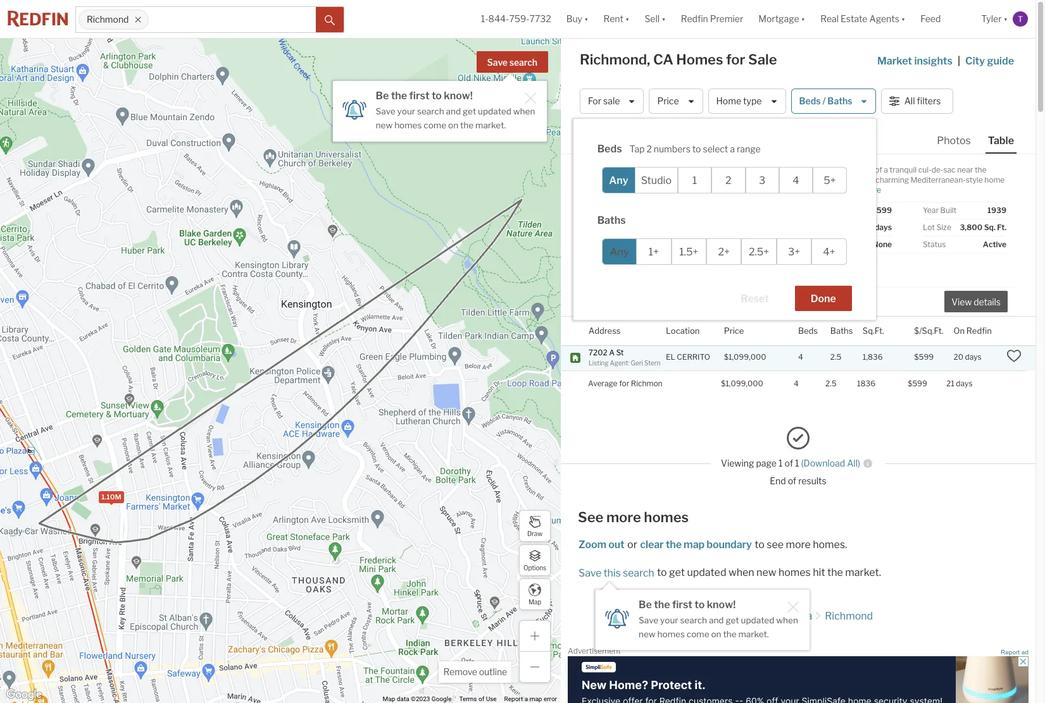 Task type: locate. For each thing, give the bounding box(es) containing it.
feed button
[[913, 0, 974, 38]]

ad region
[[568, 657, 1029, 704]]

be the first to know! for be the first to know! dialog to the left
[[376, 90, 473, 102]]

3,800
[[960, 223, 983, 232]]

boundary
[[707, 539, 752, 551]]

days
[[875, 223, 892, 232], [965, 353, 982, 362], [956, 379, 973, 389]]

1 vertical spatial your
[[660, 616, 678, 626]]

redfin for redfin
[[723, 611, 755, 623]]

updated down save search on the top of the page
[[478, 106, 511, 116]]

beds
[[799, 96, 821, 107], [597, 143, 622, 155], [798, 326, 818, 336]]

price down "reset"
[[724, 326, 744, 336]]

1 right the page
[[779, 459, 783, 469]]

home
[[985, 175, 1005, 185]]

report right use
[[504, 696, 523, 703]]

▾ inside dropdown button
[[901, 14, 906, 24]]

ft. right "reset"
[[781, 292, 788, 301]]

1 vertical spatial when
[[729, 567, 754, 579]]

4+ radio
[[812, 239, 847, 265]]

your
[[397, 106, 415, 116], [660, 616, 678, 626]]

0 vertical spatial updated
[[478, 106, 511, 116]]

see
[[578, 510, 604, 526]]

1 vertical spatial be the first to know! dialog
[[596, 583, 810, 651]]

any inside "any" option
[[609, 174, 628, 186]]

any left 1+ radio
[[610, 246, 629, 258]]

price button down "reset"
[[724, 317, 744, 346]]

map down options
[[529, 599, 541, 606]]

when
[[513, 106, 535, 116], [729, 567, 754, 579], [776, 616, 798, 626]]

geri
[[631, 360, 643, 367]]

2 vertical spatial days
[[956, 379, 973, 389]]

1 vertical spatial redfin
[[967, 326, 992, 336]]

days down on redfin button
[[965, 353, 982, 362]]

cerrito
[[677, 353, 710, 362]]

1 ▾ from the left
[[584, 14, 588, 24]]

save inside button
[[487, 57, 508, 68]]

2.5 down baths button
[[830, 353, 842, 362]]

dialog containing beds
[[573, 119, 876, 320]]

sq. up active
[[984, 223, 996, 232]]

option group
[[602, 167, 847, 194], [602, 239, 847, 265]]

numbers
[[654, 144, 691, 155]]

1 horizontal spatial on
[[711, 630, 721, 640]]

agents
[[869, 14, 900, 24]]

when right redfin link
[[776, 616, 798, 626]]

3 ▾ from the left
[[662, 14, 666, 24]]

built
[[940, 206, 957, 215]]

20 days down on redfin button
[[954, 353, 982, 362]]

2.5+ radio
[[742, 239, 777, 265]]

▾ right buy
[[584, 14, 588, 24]]

0 vertical spatial 20
[[863, 223, 873, 232]]

price button down richmond, ca homes for sale
[[649, 89, 703, 114]]

this
[[861, 175, 874, 185], [604, 568, 621, 580]]

a left range
[[730, 144, 735, 155]]

more right see
[[786, 539, 811, 551]]

▾ for tyler ▾
[[1004, 14, 1008, 24]]

beds left /
[[799, 96, 821, 107]]

5 ▾ from the left
[[901, 14, 906, 24]]

1 horizontal spatial favorite this home image
[[1007, 349, 1022, 364]]

beds inside dialog
[[597, 143, 622, 155]]

photos button
[[935, 134, 986, 153]]

page
[[756, 459, 777, 469]]

1 down 'tap 2 numbers to select a range'
[[692, 174, 697, 186]]

be for the right be the first to know! dialog
[[639, 599, 652, 611]]

city guide link
[[965, 54, 1017, 69]]

price
[[657, 96, 679, 107], [724, 326, 744, 336]]

baths inside beds / baths button
[[828, 96, 853, 107]]

beds inside button
[[799, 96, 821, 107]]

map left boundary
[[684, 539, 705, 551]]

lot
[[923, 223, 935, 232]]

1 horizontal spatial when
[[729, 567, 754, 579]]

report for report a map error
[[504, 696, 523, 703]]

0 horizontal spatial market.
[[475, 120, 506, 130]]

hoa
[[808, 240, 825, 249]]

0 vertical spatial sq.
[[984, 223, 996, 232]]

sell ▾ button
[[637, 0, 673, 38]]

1 vertical spatial ft.
[[781, 292, 788, 301]]

0 vertical spatial a
[[730, 144, 735, 155]]

1 vertical spatial 2
[[726, 174, 732, 186]]

4+
[[823, 246, 835, 258]]

0 vertical spatial 2
[[647, 144, 652, 155]]

be the first to know! for the right be the first to know! dialog
[[639, 599, 736, 611]]

richmond left 'remove richmond' image
[[87, 14, 129, 25]]

sq. right "reset"
[[769, 292, 779, 301]]

0 vertical spatial price
[[657, 96, 679, 107]]

clear the map boundary button
[[640, 539, 753, 551]]

1 vertical spatial a
[[884, 165, 888, 175]]

price down "ca"
[[657, 96, 679, 107]]

richmond, ca homes for sale
[[580, 51, 777, 68]]

0 horizontal spatial updated
[[478, 106, 511, 116]]

results
[[798, 476, 827, 487]]

favorite this home image
[[807, 294, 822, 309], [1007, 349, 1022, 364]]

at
[[838, 165, 845, 175]]

2 vertical spatial new
[[639, 630, 656, 640]]

this down end
[[861, 175, 874, 185]]

all
[[904, 96, 915, 107]]

1 vertical spatial save your search and get updated when new homes come on the market.
[[639, 616, 798, 640]]

richmond link
[[825, 611, 873, 623]]

know!
[[444, 90, 473, 102], [707, 599, 736, 611]]

1 horizontal spatial be
[[639, 599, 652, 611]]

beds left baths button
[[798, 326, 818, 336]]

1 horizontal spatial get
[[669, 567, 685, 579]]

0 vertical spatial this
[[861, 175, 874, 185]]

1 up end of results
[[795, 459, 799, 469]]

map left error
[[530, 696, 542, 703]]

for left sale
[[726, 51, 745, 68]]

be for be the first to know! dialog to the left
[[376, 90, 389, 102]]

more up "out"
[[606, 510, 641, 526]]

when down save search on the top of the page
[[513, 106, 535, 116]]

zoom out button
[[578, 539, 625, 551]]

1 horizontal spatial save your search and get updated when new homes come on the market.
[[639, 616, 798, 640]]

more
[[606, 510, 641, 526], [786, 539, 811, 551]]

map region
[[0, 0, 667, 704]]

redfin inside redfin premier button
[[681, 14, 708, 24]]

2.5 for 1,836
[[830, 353, 842, 362]]

redfin left premier
[[681, 14, 708, 24]]

▾ right agents
[[901, 14, 906, 24]]

a for of
[[884, 165, 888, 175]]

▾ right the mortgage
[[801, 14, 805, 24]]

5+ checkbox
[[813, 167, 847, 194]]

when down boundary
[[729, 567, 754, 579]]

redfin premier button
[[673, 0, 751, 38]]

nestled
[[808, 165, 836, 175]]

$1,099,000 for 1836
[[721, 379, 763, 389]]

estate
[[841, 14, 868, 24]]

6 ▾ from the left
[[1004, 14, 1008, 24]]

0 vertical spatial on
[[448, 120, 458, 130]]

days right 21
[[956, 379, 973, 389]]

0 horizontal spatial richmond
[[87, 14, 129, 25]]

0 horizontal spatial this
[[604, 568, 621, 580]]

for
[[726, 51, 745, 68], [619, 379, 629, 389]]

2 checkbox
[[712, 167, 745, 194]]

type
[[743, 96, 762, 107]]

city
[[965, 55, 985, 67]]

$/sq.ft.
[[914, 326, 944, 336]]

map inside button
[[529, 599, 541, 606]]

all filters button
[[881, 89, 953, 114]]

guide
[[987, 55, 1014, 67]]

1-
[[481, 14, 488, 24]]

a
[[730, 144, 735, 155], [884, 165, 888, 175], [525, 696, 528, 703]]

and
[[446, 106, 461, 116], [709, 616, 724, 626]]

1 vertical spatial get
[[669, 567, 685, 579]]

2 right tap
[[647, 144, 652, 155]]

1 vertical spatial price
[[724, 326, 744, 336]]

of
[[875, 165, 882, 175], [785, 459, 793, 469], [788, 476, 797, 487], [479, 696, 484, 703]]

beds left tap
[[597, 143, 622, 155]]

20 up none
[[863, 223, 873, 232]]

0 horizontal spatial a
[[525, 696, 528, 703]]

richmond down hit
[[825, 611, 873, 623]]

20
[[863, 223, 873, 232], [954, 353, 963, 362]]

de-
[[932, 165, 944, 175]]

2 vertical spatial get
[[726, 616, 739, 626]]

of right end
[[875, 165, 882, 175]]

days for 1836
[[956, 379, 973, 389]]

days up none
[[875, 223, 892, 232]]

1 vertical spatial map
[[383, 696, 395, 703]]

1 horizontal spatial your
[[660, 616, 678, 626]]

1 horizontal spatial be the first to know!
[[639, 599, 736, 611]]

average
[[588, 379, 618, 389]]

mortgage
[[759, 14, 799, 24]]

0 vertical spatial 4
[[793, 174, 799, 186]]

844-
[[488, 14, 509, 24]]

report for report ad
[[1001, 649, 1020, 656]]

home type
[[716, 96, 762, 107]]

2 horizontal spatial a
[[884, 165, 888, 175]]

map left data
[[383, 696, 395, 703]]

1 vertical spatial and
[[709, 616, 724, 626]]

2.5 left 1836 at the right bottom of page
[[826, 379, 837, 389]]

1 vertical spatial report
[[504, 696, 523, 703]]

0 vertical spatial market.
[[475, 120, 506, 130]]

baths left sq. ft. at the top of page
[[739, 292, 759, 301]]

1 vertical spatial come
[[687, 630, 709, 640]]

2 vertical spatial beds
[[798, 326, 818, 336]]

2 down select
[[726, 174, 732, 186]]

home type button
[[708, 89, 786, 114]]

▾ right the sell
[[662, 14, 666, 24]]

days for 1,836
[[965, 353, 982, 362]]

1 horizontal spatial map
[[529, 599, 541, 606]]

2+
[[718, 246, 730, 258]]

1 horizontal spatial richmond
[[825, 611, 873, 623]]

remove richmond image
[[135, 16, 142, 23]]

any inside any radio
[[610, 246, 629, 258]]

report inside button
[[1001, 649, 1020, 656]]

a up charming
[[884, 165, 888, 175]]

0 vertical spatial 20 days
[[863, 223, 892, 232]]

$599 for 1836
[[908, 379, 927, 389]]

0 vertical spatial come
[[424, 120, 446, 130]]

0 horizontal spatial save your search and get updated when new homes come on the market.
[[376, 106, 535, 130]]

1 vertical spatial on
[[711, 630, 721, 640]]

map
[[684, 539, 705, 551], [530, 696, 542, 703]]

real estate agents ▾ button
[[813, 0, 913, 38]]

come
[[424, 120, 446, 130], [687, 630, 709, 640]]

4 for 1,836
[[798, 353, 803, 362]]

report left ad
[[1001, 649, 1020, 656]]

data
[[397, 696, 409, 703]]

▾ right tyler
[[1004, 14, 1008, 24]]

any left the 'studio'
[[609, 174, 628, 186]]

dialog
[[573, 119, 876, 320]]

or
[[627, 539, 637, 551]]

0 horizontal spatial and
[[446, 106, 461, 116]]

1 horizontal spatial report
[[1001, 649, 1020, 656]]

2 inside 'checkbox'
[[726, 174, 732, 186]]

▾ right rent
[[625, 14, 630, 24]]

0 vertical spatial $1,099,000
[[724, 353, 766, 362]]

$1,099,000 for 1,836
[[724, 353, 766, 362]]

20 up 21 days
[[954, 353, 963, 362]]

0 horizontal spatial get
[[463, 106, 476, 116]]

save search
[[487, 57, 537, 68]]

redfin right 'on' at top
[[967, 326, 992, 336]]

Studio checkbox
[[635, 167, 678, 194]]

1 vertical spatial beds
[[597, 143, 622, 155]]

more
[[863, 185, 881, 195]]

location
[[666, 326, 700, 336]]

richmond,
[[580, 51, 650, 68]]

▾ for buy ▾
[[584, 14, 588, 24]]

map
[[529, 599, 541, 606], [383, 696, 395, 703]]

0 horizontal spatial 1
[[692, 174, 697, 186]]

20 days up none
[[863, 223, 892, 232]]

1 vertical spatial 2.5
[[826, 379, 837, 389]]

report a map error
[[504, 696, 557, 703]]

$599 down the more link
[[872, 206, 892, 215]]

1 horizontal spatial market.
[[738, 630, 769, 640]]

redfin left the california on the right of the page
[[723, 611, 755, 623]]

1 vertical spatial any
[[610, 246, 629, 258]]

ft. down 1939
[[997, 223, 1007, 232]]

0 horizontal spatial price
[[657, 96, 679, 107]]

1 horizontal spatial 20
[[954, 353, 963, 362]]

new
[[376, 120, 393, 130], [757, 567, 776, 579], [639, 630, 656, 640]]

updated down the to get updated when new homes hit the market.
[[741, 616, 774, 626]]

Any radio
[[602, 239, 637, 265]]

price button
[[649, 89, 703, 114], [724, 317, 744, 346]]

1 vertical spatial map
[[530, 696, 542, 703]]

sell ▾
[[645, 14, 666, 24]]

0 horizontal spatial 2
[[647, 144, 652, 155]]

0 vertical spatial redfin
[[681, 14, 708, 24]]

be the first to know! dialog
[[333, 73, 547, 141], [596, 583, 810, 651]]

a left error
[[525, 696, 528, 703]]

0 vertical spatial know!
[[444, 90, 473, 102]]

baths up any radio
[[597, 215, 626, 227]]

sq.
[[984, 223, 996, 232], [769, 292, 779, 301]]

0 vertical spatial beds
[[799, 96, 821, 107]]

0 horizontal spatial new
[[376, 120, 393, 130]]

a inside nestled at the end of a tranquil cul-de-sac near the albany border, this charming mediterranean-style home exudes vintag...
[[884, 165, 888, 175]]

0 horizontal spatial for
[[619, 379, 629, 389]]

2 vertical spatial redfin
[[723, 611, 755, 623]]

this down "out"
[[604, 568, 621, 580]]

submit search image
[[325, 15, 335, 25]]

baths right /
[[828, 96, 853, 107]]

1 vertical spatial be
[[639, 599, 652, 611]]

x-out this home image
[[832, 294, 848, 309]]

average for richmond:
[[588, 379, 669, 389]]

None search field
[[149, 7, 316, 32]]

2 ▾ from the left
[[625, 14, 630, 24]]

7202 a st listing agent: geri stern el cerrito
[[589, 348, 710, 367]]

a inside dialog
[[730, 144, 735, 155]]

agent:
[[610, 360, 630, 367]]

0 vertical spatial option group
[[602, 167, 847, 194]]

market. for be the first to know! dialog to the left
[[475, 120, 506, 130]]

4 for 1836
[[794, 379, 799, 389]]

$599 left 21
[[908, 379, 927, 389]]

cul-
[[918, 165, 932, 175]]

for down "agent:" on the right of the page
[[619, 379, 629, 389]]

viewing
[[721, 459, 754, 469]]

1 vertical spatial price button
[[724, 317, 744, 346]]

0 vertical spatial be
[[376, 90, 389, 102]]

of right the end
[[788, 476, 797, 487]]

1 option group from the top
[[602, 167, 847, 194]]

your for be the first to know! dialog to the left
[[397, 106, 415, 116]]

Any checkbox
[[602, 167, 636, 194]]

1 horizontal spatial come
[[687, 630, 709, 640]]

0 vertical spatial price button
[[649, 89, 703, 114]]

map button
[[519, 579, 551, 611]]

zoom out or clear the map boundary to see more homes.
[[579, 539, 847, 551]]

be
[[376, 90, 389, 102], [639, 599, 652, 611]]

0 vertical spatial your
[[397, 106, 415, 116]]

1 horizontal spatial for
[[726, 51, 745, 68]]

0 horizontal spatial when
[[513, 106, 535, 116]]

sq.ft.
[[863, 326, 884, 336]]

baths inside dialog
[[597, 215, 626, 227]]

updated down zoom out or clear the map boundary to see more homes.
[[687, 567, 726, 579]]

style
[[966, 175, 983, 185]]

0 horizontal spatial favorite this home image
[[807, 294, 822, 309]]

2 horizontal spatial when
[[776, 616, 798, 626]]

1 vertical spatial for
[[619, 379, 629, 389]]

$599 for 1,836
[[914, 353, 934, 362]]

7202 a st link
[[589, 348, 654, 358]]

search inside button
[[509, 57, 537, 68]]

updated for be the first to know! dialog to the left
[[478, 106, 511, 116]]

1 vertical spatial new
[[757, 567, 776, 579]]

$599 down $/sq.ft. button
[[914, 353, 934, 362]]

1 inside checkbox
[[692, 174, 697, 186]]

20 days
[[863, 223, 892, 232], [954, 353, 982, 362]]

4 ▾ from the left
[[801, 14, 805, 24]]

0 horizontal spatial know!
[[444, 90, 473, 102]]

save your search and get updated when new homes come on the market. for be the first to know! dialog to the left
[[376, 106, 535, 130]]

1.5+ radio
[[671, 239, 706, 265]]

1 horizontal spatial first
[[672, 599, 693, 611]]

2 horizontal spatial updated
[[741, 616, 774, 626]]



Task type: vqa. For each thing, say whether or not it's contained in the screenshot.
'St'
yes



Task type: describe. For each thing, give the bounding box(es) containing it.
market
[[877, 55, 912, 67]]

save your search and get updated when new homes come on the market. for the right be the first to know! dialog
[[639, 616, 798, 640]]

beds for beds button
[[798, 326, 818, 336]]

of inside nestled at the end of a tranquil cul-de-sac near the albany border, this charming mediterranean-style home exudes vintag...
[[875, 165, 882, 175]]

active
[[983, 240, 1007, 249]]

0 vertical spatial more
[[606, 510, 641, 526]]

your for the right be the first to know! dialog
[[660, 616, 678, 626]]

1 vertical spatial sq.
[[769, 292, 779, 301]]

market. for the right be the first to know! dialog
[[738, 630, 769, 640]]

1+ radio
[[636, 239, 671, 265]]

premier
[[710, 14, 743, 24]]

real estate agents ▾
[[821, 14, 906, 24]]

0 horizontal spatial come
[[424, 120, 446, 130]]

terms
[[459, 696, 477, 703]]

1 vertical spatial 20
[[954, 353, 963, 362]]

tranquil
[[890, 165, 917, 175]]

stern
[[645, 360, 661, 367]]

for
[[588, 96, 601, 107]]

0 vertical spatial $599
[[872, 206, 892, 215]]

california link
[[767, 611, 812, 623]]

charming
[[876, 175, 909, 185]]

7202
[[589, 348, 607, 357]]

▾ for mortgage ▾
[[801, 14, 805, 24]]

none
[[873, 240, 892, 249]]

this inside nestled at the end of a tranquil cul-de-sac near the albany border, this charming mediterranean-style home exudes vintag...
[[861, 175, 874, 185]]

1 vertical spatial 20 days
[[954, 353, 982, 362]]

0 vertical spatial when
[[513, 106, 535, 116]]

richmond:
[[631, 379, 669, 389]]

3+ radio
[[777, 239, 812, 265]]

1 vertical spatial first
[[672, 599, 693, 611]]

lot size
[[923, 223, 951, 232]]

updated for the right be the first to know! dialog
[[741, 616, 774, 626]]

21 days
[[946, 379, 973, 389]]

1 vertical spatial this
[[604, 568, 621, 580]]

0 horizontal spatial price button
[[649, 89, 703, 114]]

outline
[[479, 667, 507, 678]]

1,836
[[863, 353, 883, 362]]

2.5 for 1836
[[826, 379, 837, 389]]

tap
[[630, 144, 645, 155]]

of up end of results
[[785, 459, 793, 469]]

0 horizontal spatial be the first to know! dialog
[[333, 73, 547, 141]]

▾ for rent ▾
[[625, 14, 630, 24]]

sq.ft. button
[[863, 317, 884, 346]]

google image
[[3, 688, 45, 704]]

exudes
[[808, 185, 834, 195]]

details
[[974, 297, 1001, 308]]

user photo image
[[1013, 11, 1028, 27]]

google
[[432, 696, 452, 703]]

out
[[609, 539, 625, 551]]

on
[[954, 326, 965, 336]]

0 horizontal spatial 20 days
[[863, 223, 892, 232]]

save search button
[[476, 51, 548, 73]]

0 vertical spatial favorite this home image
[[807, 294, 822, 309]]

beds for beds / baths
[[799, 96, 821, 107]]

photo of 7202 a st, el cerrito, ca 94530 image
[[580, 154, 798, 317]]

0 horizontal spatial first
[[409, 90, 430, 102]]

$/sq.ft. button
[[914, 317, 944, 346]]

1 horizontal spatial map
[[684, 539, 705, 551]]

location button
[[666, 317, 700, 346]]

baths down x-out this home icon
[[830, 326, 853, 336]]

map for map
[[529, 599, 541, 606]]

3,800 sq. ft.
[[960, 223, 1007, 232]]

market insights | city guide
[[877, 55, 1014, 67]]

redfin for redfin premier
[[681, 14, 708, 24]]

of left use
[[479, 696, 484, 703]]

year
[[923, 206, 939, 215]]

price inside button
[[657, 96, 679, 107]]

2 horizontal spatial new
[[757, 567, 776, 579]]

2 horizontal spatial market.
[[845, 567, 881, 579]]

4 checkbox
[[779, 167, 813, 194]]

mortgage ▾ button
[[759, 0, 805, 38]]

and for the right be the first to know! dialog
[[709, 616, 724, 626]]

buy ▾
[[566, 14, 588, 24]]

beds button
[[798, 317, 818, 346]]

1 horizontal spatial 1
[[779, 459, 783, 469]]

all)
[[847, 459, 860, 469]]

0 vertical spatial richmond
[[87, 14, 129, 25]]

end
[[860, 165, 873, 175]]

buy ▾ button
[[559, 0, 596, 38]]

2 option group from the top
[[602, 239, 847, 265]]

previous button image
[[592, 226, 605, 238]]

sell
[[645, 14, 660, 24]]

1 horizontal spatial price
[[724, 326, 744, 336]]

1 horizontal spatial ft.
[[997, 223, 1007, 232]]

view details
[[952, 297, 1001, 308]]

2+ radio
[[706, 239, 742, 265]]

1 horizontal spatial new
[[639, 630, 656, 640]]

photos
[[937, 135, 971, 147]]

0 horizontal spatial 20
[[863, 223, 873, 232]]

view
[[952, 297, 972, 308]]

market insights link
[[877, 41, 953, 69]]

4 inside checkbox
[[793, 174, 799, 186]]

home
[[716, 96, 741, 107]]

on for the right be the first to know! dialog
[[711, 630, 721, 640]]

report ad
[[1001, 649, 1029, 656]]

a for select
[[730, 144, 735, 155]]

homes
[[676, 51, 723, 68]]

map data ©2023 google
[[383, 696, 452, 703]]

1939
[[988, 206, 1007, 215]]

rent ▾
[[604, 14, 630, 24]]

favorite button checkbox
[[774, 158, 795, 179]]

1-844-759-7732
[[481, 14, 551, 24]]

1 vertical spatial know!
[[707, 599, 736, 611]]

1 horizontal spatial price button
[[724, 317, 744, 346]]

1+
[[649, 246, 659, 258]]

for sale button
[[580, 89, 644, 114]]

sq. ft.
[[769, 292, 788, 301]]

feed
[[921, 14, 941, 24]]

to inside dialog
[[692, 144, 701, 155]]

0 vertical spatial days
[[875, 223, 892, 232]]

homes.
[[813, 539, 847, 551]]

st
[[616, 348, 624, 357]]

map for map data ©2023 google
[[383, 696, 395, 703]]

studio
[[641, 174, 672, 186]]

/
[[823, 96, 826, 107]]

report ad button
[[1001, 649, 1029, 659]]

sac
[[944, 165, 956, 175]]

done
[[811, 293, 836, 305]]

(download
[[801, 459, 845, 469]]

0 horizontal spatial ft.
[[781, 292, 788, 301]]

hit
[[813, 567, 825, 579]]

any for studio
[[609, 174, 628, 186]]

1 checkbox
[[678, 167, 712, 194]]

0 vertical spatial for
[[726, 51, 745, 68]]

for sale
[[588, 96, 620, 107]]

2 horizontal spatial get
[[726, 616, 739, 626]]

redfin inside on redfin button
[[967, 326, 992, 336]]

on redfin button
[[954, 317, 992, 346]]

listing
[[589, 360, 609, 367]]

draw
[[527, 530, 543, 538]]

ad
[[1022, 649, 1029, 656]]

year built
[[923, 206, 957, 215]]

advertisement
[[568, 647, 621, 656]]

more link
[[863, 185, 881, 195]]

any for 1+
[[610, 246, 629, 258]]

draw button
[[519, 511, 551, 543]]

favorite button image
[[774, 158, 795, 179]]

rent ▾ button
[[604, 0, 630, 38]]

and for be the first to know! dialog to the left
[[446, 106, 461, 116]]

1 vertical spatial updated
[[687, 567, 726, 579]]

3 checkbox
[[745, 167, 779, 194]]

buy
[[566, 14, 582, 24]]

buy ▾ button
[[566, 0, 588, 38]]

use
[[486, 696, 497, 703]]

(download all) link
[[801, 459, 860, 469]]

view details button
[[945, 291, 1008, 313]]

california
[[767, 611, 812, 623]]

table button
[[986, 134, 1017, 154]]

on for be the first to know! dialog to the left
[[448, 120, 458, 130]]

1 horizontal spatial be the first to know! dialog
[[596, 583, 810, 651]]

2 vertical spatial when
[[776, 616, 798, 626]]

mortgage ▾
[[759, 14, 805, 24]]

1 vertical spatial more
[[786, 539, 811, 551]]

2 horizontal spatial 1
[[795, 459, 799, 469]]

2 vertical spatial a
[[525, 696, 528, 703]]

1.10m
[[101, 493, 121, 502]]

▾ for sell ▾
[[662, 14, 666, 24]]

remove outline
[[443, 667, 507, 678]]

size
[[937, 223, 951, 232]]

report a map error link
[[504, 696, 557, 703]]

status
[[923, 240, 946, 249]]



